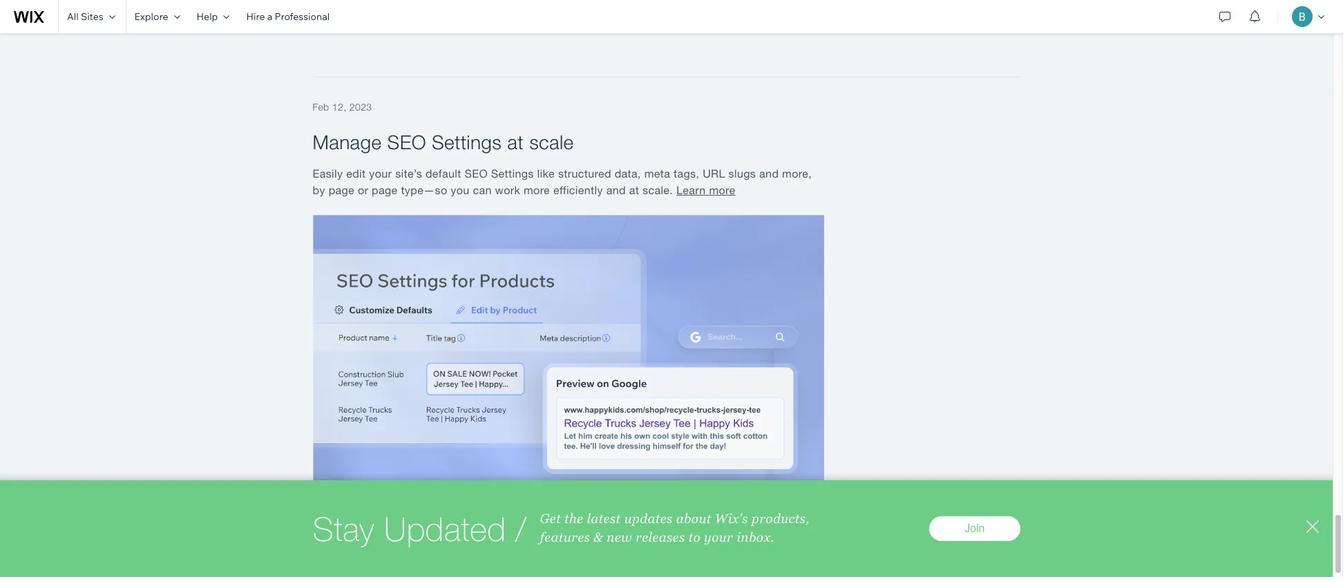 Task type: describe. For each thing, give the bounding box(es) containing it.
hire a professional link
[[238, 0, 338, 33]]

explore
[[134, 10, 168, 23]]

sites
[[81, 10, 103, 23]]

all
[[67, 10, 79, 23]]

professional
[[275, 10, 330, 23]]

hire
[[246, 10, 265, 23]]

help button
[[188, 0, 238, 33]]



Task type: locate. For each thing, give the bounding box(es) containing it.
all sites
[[67, 10, 103, 23]]

hire a professional
[[246, 10, 330, 23]]

a
[[267, 10, 272, 23]]

help
[[197, 10, 218, 23]]



Task type: vqa. For each thing, say whether or not it's contained in the screenshot.
Social within Social Stream Display social media posts - Insta, FB & more.
no



